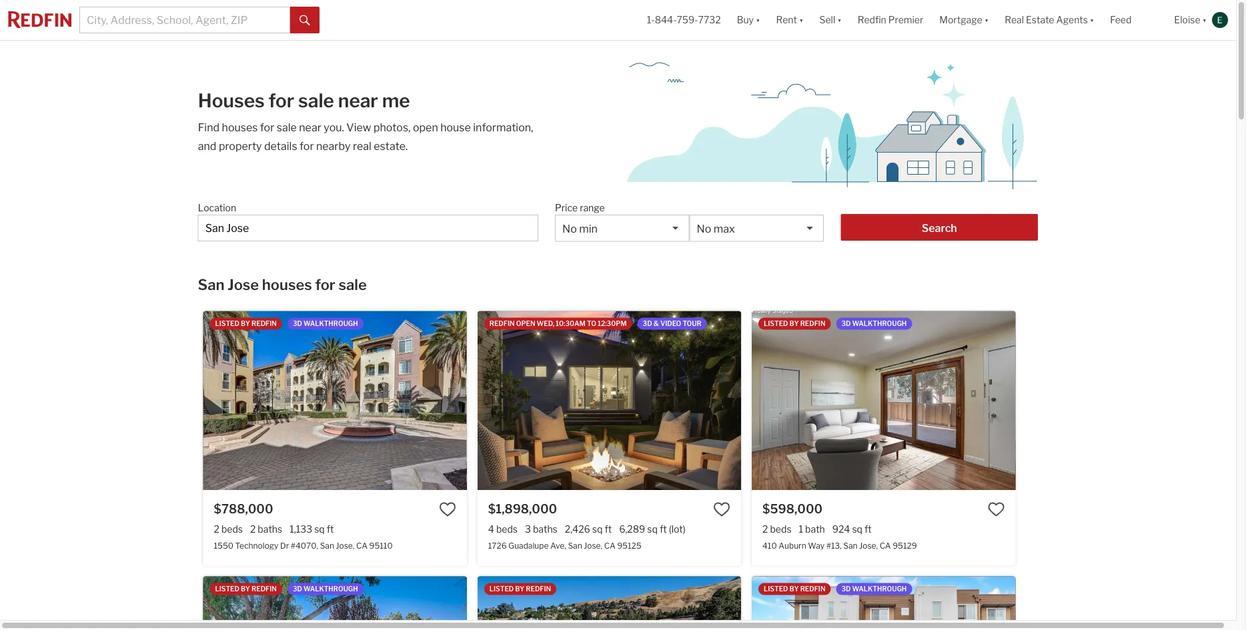 Task type: describe. For each thing, give the bounding box(es) containing it.
2 photo of 706 avenue one, san jose, ca 95123 image from the left
[[1015, 577, 1246, 630]]

open
[[516, 320, 535, 328]]

auburn
[[779, 541, 806, 551]]

view photos, open house information, and property details for nearby real estate.
[[198, 121, 533, 152]]

house
[[440, 121, 471, 134]]

6,289 sq ft (lot)
[[619, 524, 686, 535]]

&
[[654, 320, 659, 328]]

eloise ▾
[[1174, 14, 1207, 26]]

redfin premier
[[858, 14, 924, 26]]

buy
[[737, 14, 754, 26]]

#4070,
[[291, 541, 318, 551]]

walkthrough for second photo of 706 avenue one, san jose, ca 95123 from the right
[[852, 585, 907, 593]]

3d for $1,898,000
[[643, 320, 652, 328]]

redfin for 1st photo of 6816 avenida rotella, san jose, ca 95139
[[252, 585, 277, 593]]

no for no min
[[562, 222, 577, 235]]

1550
[[214, 541, 234, 551]]

listed by redfin for first photo of 1550 technology dr #4070, san jose, ca 95110
[[215, 320, 277, 328]]

95125
[[617, 541, 642, 551]]

ft for $598,000
[[865, 524, 872, 535]]

2 baths
[[250, 524, 282, 535]]

2 photo of 0 claitor way, san jose, ca 95132 image from the left
[[741, 577, 1005, 630]]

1-844-759-7732 link
[[647, 14, 721, 26]]

details
[[264, 139, 297, 152]]

baths for $1,898,000
[[533, 524, 558, 535]]

no max
[[697, 222, 735, 235]]

2 beds for $598,000
[[763, 524, 792, 535]]

2 photo of 1550 technology dr #4070, san jose, ca 95110 image from the left
[[467, 311, 730, 491]]

(lot)
[[669, 524, 686, 535]]

san down 2,426
[[568, 541, 582, 551]]

▾ for sell ▾
[[837, 14, 842, 26]]

real
[[353, 139, 371, 152]]

listed for second photo of 706 avenue one, san jose, ca 95123 from the right
[[764, 585, 788, 593]]

1,133
[[290, 524, 312, 535]]

houses
[[198, 89, 265, 112]]

ave,
[[550, 541, 566, 551]]

search button
[[841, 214, 1038, 241]]

by for first photo of 1550 technology dr #4070, san jose, ca 95110
[[241, 320, 250, 328]]

2 photo of 1726 guadalupe ave, san jose, ca 95125 image from the left
[[741, 311, 1005, 491]]

12:30pm
[[598, 320, 627, 328]]

3d & video tour
[[643, 320, 702, 328]]

1726 guadalupe ave, san jose, ca 95125
[[488, 541, 642, 551]]

view
[[346, 121, 371, 134]]

information,
[[473, 121, 533, 134]]

no for no max
[[697, 222, 711, 235]]

4 beds
[[488, 524, 518, 535]]

beds for $598,000
[[770, 524, 792, 535]]

favorite button image
[[988, 501, 1005, 519]]

price range
[[555, 202, 605, 213]]

rent
[[776, 14, 797, 26]]

favorite button checkbox for $788,000
[[439, 501, 456, 519]]

listed by redfin for second photo of 706 avenue one, san jose, ca 95123 from the right
[[764, 585, 826, 593]]

favorite button image for $788,000
[[439, 501, 456, 519]]

buy ▾
[[737, 14, 760, 26]]

1-844-759-7732
[[647, 14, 721, 26]]

95110
[[369, 541, 393, 551]]

listed for 1st photo of 410 auburn way #13, san jose, ca 95129 from the left
[[764, 320, 788, 328]]

feed button
[[1102, 0, 1166, 40]]

1 photo of 1550 technology dr #4070, san jose, ca 95110 image from the left
[[203, 311, 467, 491]]

max
[[714, 222, 735, 235]]

mortgage ▾
[[940, 14, 989, 26]]

City, Address, School, Agent, ZIP search field
[[79, 7, 290, 33]]

$598,000
[[763, 502, 823, 517]]

1 bath
[[799, 524, 825, 535]]

1726
[[488, 541, 507, 551]]

2 photo of 6816 avenida rotella, san jose, ca 95139 image from the left
[[467, 577, 730, 630]]

real estate agents ▾ link
[[1005, 0, 1094, 40]]

ca for $788,000
[[356, 541, 368, 551]]

listed by redfin for 1st photo of 410 auburn way #13, san jose, ca 95129 from the left
[[764, 320, 826, 328]]

price
[[555, 202, 578, 213]]

2 for $598,000
[[763, 524, 768, 535]]

1 photo of 6816 avenida rotella, san jose, ca 95139 image from the left
[[203, 577, 467, 630]]

san jose houses for sale
[[198, 276, 367, 294]]

tour
[[683, 320, 702, 328]]

technology
[[235, 541, 278, 551]]

buy ▾ button
[[737, 0, 760, 40]]

dr
[[280, 541, 289, 551]]

1 photo of 1726 guadalupe ave, san jose, ca 95125 image from the left
[[478, 311, 741, 491]]

1
[[799, 524, 803, 535]]

$1,898,000
[[488, 502, 557, 517]]

2 vertical spatial sale
[[339, 276, 367, 294]]

1-
[[647, 14, 655, 26]]

0 vertical spatial houses
[[222, 121, 258, 134]]

rent ▾
[[776, 14, 804, 26]]

location
[[198, 202, 236, 213]]

sell ▾ button
[[820, 0, 842, 40]]

min
[[579, 222, 598, 235]]

1 horizontal spatial sale
[[298, 89, 334, 112]]

1 vertical spatial sale
[[277, 121, 297, 134]]

1550 technology dr #4070, san jose, ca 95110
[[214, 541, 393, 551]]

guadalupe
[[509, 541, 549, 551]]

redfin for 1st photo of 410 auburn way #13, san jose, ca 95129 from the left
[[800, 320, 826, 328]]

and
[[198, 139, 216, 152]]

listed by redfin for 1st photo of 6816 avenida rotella, san jose, ca 95139
[[215, 585, 277, 593]]

beds for $1,898,000
[[496, 524, 518, 535]]

walkthrough for 1st photo of 410 auburn way #13, san jose, ca 95129 from the left
[[852, 320, 907, 328]]

3d for $788,000
[[293, 320, 302, 328]]

nearby
[[316, 139, 351, 152]]

mortgage ▾ button
[[940, 0, 989, 40]]

redfin open wed, 10:30am to 12:30pm
[[490, 320, 627, 328]]

1,133 sq ft
[[290, 524, 334, 535]]

3
[[525, 524, 531, 535]]

user photo image
[[1212, 12, 1228, 28]]

you.
[[324, 121, 344, 134]]

4
[[488, 524, 494, 535]]

way
[[808, 541, 825, 551]]



Task type: vqa. For each thing, say whether or not it's contained in the screenshot.
second 'More' from right
no



Task type: locate. For each thing, give the bounding box(es) containing it.
sq right 924
[[852, 524, 863, 535]]

▾
[[756, 14, 760, 26], [799, 14, 804, 26], [837, 14, 842, 26], [985, 14, 989, 26], [1090, 14, 1094, 26], [1203, 14, 1207, 26]]

ft for $1,898,000
[[605, 524, 612, 535]]

photo of 6816 avenida rotella, san jose, ca 95139 image down #4070,
[[203, 577, 467, 630]]

1 horizontal spatial 2
[[250, 524, 256, 535]]

2 jose, from the left
[[584, 541, 603, 551]]

mortgage
[[940, 14, 983, 26]]

▾ right buy
[[756, 14, 760, 26]]

1 horizontal spatial beds
[[496, 524, 518, 535]]

photo of 0 claitor way, san jose, ca 95132 image down 95129
[[741, 577, 1005, 630]]

1 favorite button checkbox from the left
[[439, 501, 456, 519]]

1 horizontal spatial houses
[[262, 276, 312, 294]]

redfin
[[252, 320, 277, 328], [490, 320, 515, 328], [800, 320, 826, 328], [252, 585, 277, 593], [526, 585, 551, 593], [800, 585, 826, 593]]

410
[[763, 541, 777, 551]]

by
[[241, 320, 250, 328], [790, 320, 799, 328], [241, 585, 250, 593], [515, 585, 525, 593], [790, 585, 799, 593]]

2 beds
[[214, 524, 243, 535], [763, 524, 792, 535]]

jose
[[228, 276, 259, 294]]

estate.
[[374, 139, 408, 152]]

2 ft from the left
[[605, 524, 612, 535]]

sale down city, address, school, agent, zip search field
[[339, 276, 367, 294]]

2,426 sq ft
[[565, 524, 612, 535]]

2 horizontal spatial sale
[[339, 276, 367, 294]]

walkthrough for 1st photo of 6816 avenida rotella, san jose, ca 95139
[[304, 585, 358, 593]]

jose, for $598,000
[[859, 541, 878, 551]]

no min
[[562, 222, 598, 235]]

ft
[[327, 524, 334, 535], [605, 524, 612, 535], [660, 524, 667, 535], [865, 524, 872, 535]]

beds up 410
[[770, 524, 792, 535]]

redfin premier button
[[850, 0, 932, 40]]

0 horizontal spatial 2
[[214, 524, 219, 535]]

rent ▾ button
[[776, 0, 804, 40]]

for inside view photos, open house information, and property details for nearby real estate.
[[300, 139, 314, 152]]

find
[[198, 121, 220, 134]]

sq right 1,133
[[314, 524, 325, 535]]

submit search image
[[300, 15, 310, 26]]

2 horizontal spatial 2
[[763, 524, 768, 535]]

sale
[[298, 89, 334, 112], [277, 121, 297, 134], [339, 276, 367, 294]]

2 no from the left
[[697, 222, 711, 235]]

real
[[1005, 14, 1024, 26]]

▾ right sell
[[837, 14, 842, 26]]

1 no from the left
[[562, 222, 577, 235]]

2 up technology
[[250, 524, 256, 535]]

2 sq from the left
[[592, 524, 603, 535]]

▾ inside real estate agents ▾ link
[[1090, 14, 1094, 26]]

5 ▾ from the left
[[1090, 14, 1094, 26]]

1 beds from the left
[[221, 524, 243, 535]]

sq for $598,000
[[852, 524, 863, 535]]

ca
[[356, 541, 368, 551], [604, 541, 616, 551], [880, 541, 891, 551]]

ft left 6,289
[[605, 524, 612, 535]]

near left the you.
[[299, 121, 321, 134]]

1 vertical spatial houses
[[262, 276, 312, 294]]

2 beds for $788,000
[[214, 524, 243, 535]]

baths
[[258, 524, 282, 535], [533, 524, 558, 535]]

1 photo of 410 auburn way #13, san jose, ca 95129 image from the left
[[752, 311, 1016, 491]]

photo of 0 claitor way, san jose, ca 95132 image
[[478, 577, 741, 630], [741, 577, 1005, 630]]

1 photo of 0 claitor way, san jose, ca 95132 image from the left
[[478, 577, 741, 630]]

estate
[[1026, 14, 1054, 26]]

1 ▾ from the left
[[756, 14, 760, 26]]

houses right jose
[[262, 276, 312, 294]]

favorite button image for $1,898,000
[[713, 501, 731, 519]]

▾ inside buy ▾ dropdown button
[[756, 14, 760, 26]]

photo of 6816 avenida rotella, san jose, ca 95139 image
[[203, 577, 467, 630], [467, 577, 730, 630]]

redfin for second photo of 706 avenue one, san jose, ca 95123 from the right
[[800, 585, 826, 593]]

jose,
[[336, 541, 355, 551], [584, 541, 603, 551], [859, 541, 878, 551]]

1 ft from the left
[[327, 524, 334, 535]]

0 horizontal spatial near
[[299, 121, 321, 134]]

listed by redfin
[[215, 320, 277, 328], [764, 320, 826, 328], [215, 585, 277, 593], [490, 585, 551, 593], [764, 585, 826, 593]]

houses for sale near me
[[198, 89, 410, 112]]

3 beds from the left
[[770, 524, 792, 535]]

ca left 95129
[[880, 541, 891, 551]]

photo of 1726 guadalupe ave, san jose, ca 95125 image
[[478, 311, 741, 491], [741, 311, 1005, 491]]

walkthrough for first photo of 1550 technology dr #4070, san jose, ca 95110
[[304, 320, 358, 328]]

for
[[269, 89, 294, 112], [260, 121, 274, 134], [300, 139, 314, 152], [315, 276, 336, 294]]

0 vertical spatial sale
[[298, 89, 334, 112]]

eloise
[[1174, 14, 1201, 26]]

▾ right mortgage
[[985, 14, 989, 26]]

2 favorite button checkbox from the left
[[713, 501, 731, 519]]

photo of 1550 technology dr #4070, san jose, ca 95110 image
[[203, 311, 467, 491], [467, 311, 730, 491]]

no left max
[[697, 222, 711, 235]]

rent ▾ button
[[768, 0, 812, 40]]

4 ▾ from the left
[[985, 14, 989, 26]]

1 sq from the left
[[314, 524, 325, 535]]

mortgage ▾ button
[[932, 0, 997, 40]]

sale up details
[[277, 121, 297, 134]]

3 ca from the left
[[880, 541, 891, 551]]

sq right 2,426
[[592, 524, 603, 535]]

sell
[[820, 14, 835, 26]]

near
[[338, 89, 378, 112], [299, 121, 321, 134]]

2 for $788,000
[[214, 524, 219, 535]]

0 horizontal spatial jose,
[[336, 541, 355, 551]]

$788,000
[[214, 502, 273, 517]]

2 up 410
[[763, 524, 768, 535]]

1 ca from the left
[[356, 541, 368, 551]]

1 horizontal spatial favorite button image
[[713, 501, 731, 519]]

0 horizontal spatial ca
[[356, 541, 368, 551]]

range
[[580, 202, 605, 213]]

no
[[562, 222, 577, 235], [697, 222, 711, 235]]

1 vertical spatial near
[[299, 121, 321, 134]]

0 vertical spatial near
[[338, 89, 378, 112]]

baths up technology
[[258, 524, 282, 535]]

2 beds up 1550 at the left of page
[[214, 524, 243, 535]]

1 horizontal spatial no
[[697, 222, 711, 235]]

real estate agents ▾ button
[[997, 0, 1102, 40]]

2
[[214, 524, 219, 535], [250, 524, 256, 535], [763, 524, 768, 535]]

by for second photo of 706 avenue one, san jose, ca 95123 from the right
[[790, 585, 799, 593]]

real estate agents ▾
[[1005, 14, 1094, 26]]

2 ca from the left
[[604, 541, 616, 551]]

2,426
[[565, 524, 590, 535]]

photos,
[[374, 121, 411, 134]]

beds for $788,000
[[221, 524, 243, 535]]

no left min
[[562, 222, 577, 235]]

2 favorite button image from the left
[[713, 501, 731, 519]]

▾ for mortgage ▾
[[985, 14, 989, 26]]

photo of 410 auburn way #13, san jose, ca 95129 image
[[752, 311, 1016, 491], [1015, 311, 1246, 491]]

photo of 6816 avenida rotella, san jose, ca 95139 image down 95125
[[467, 577, 730, 630]]

near up view at the left top of the page
[[338, 89, 378, 112]]

video
[[660, 320, 681, 328]]

0 horizontal spatial favorite button checkbox
[[439, 501, 456, 519]]

2 2 beds from the left
[[763, 524, 792, 535]]

san left jose
[[198, 276, 224, 294]]

by for 2nd photo of 0 claitor way, san jose, ca 95132 from right
[[515, 585, 525, 593]]

▾ inside sell ▾ dropdown button
[[837, 14, 842, 26]]

4 ft from the left
[[865, 524, 872, 535]]

▾ inside mortgage ▾ dropdown button
[[985, 14, 989, 26]]

3d
[[293, 320, 302, 328], [643, 320, 652, 328], [842, 320, 851, 328], [293, 585, 302, 593], [842, 585, 851, 593]]

sell ▾
[[820, 14, 842, 26]]

feed
[[1110, 14, 1132, 26]]

▾ left "user photo"
[[1203, 14, 1207, 26]]

3 2 from the left
[[763, 524, 768, 535]]

2 ▾ from the left
[[799, 14, 804, 26]]

favorite button checkbox
[[439, 501, 456, 519], [713, 501, 731, 519]]

▾ right the agents
[[1090, 14, 1094, 26]]

jose, for $788,000
[[336, 541, 355, 551]]

jose, down 2,426 sq ft
[[584, 541, 603, 551]]

95129
[[893, 541, 917, 551]]

2 beds up 410
[[763, 524, 792, 535]]

baths for $788,000
[[258, 524, 282, 535]]

agents
[[1056, 14, 1088, 26]]

2 beds from the left
[[496, 524, 518, 535]]

1 horizontal spatial near
[[338, 89, 378, 112]]

favorite button image
[[439, 501, 456, 519], [713, 501, 731, 519]]

2 photo of 410 auburn way #13, san jose, ca 95129 image from the left
[[1015, 311, 1246, 491]]

walkthrough
[[304, 320, 358, 328], [852, 320, 907, 328], [304, 585, 358, 593], [852, 585, 907, 593]]

0 horizontal spatial baths
[[258, 524, 282, 535]]

wed,
[[537, 320, 554, 328]]

ca for $598,000
[[880, 541, 891, 551]]

1 baths from the left
[[258, 524, 282, 535]]

buy ▾ button
[[729, 0, 768, 40]]

sq for $1,898,000
[[592, 524, 603, 535]]

by for 1st photo of 410 auburn way #13, san jose, ca 95129 from the left
[[790, 320, 799, 328]]

to
[[587, 320, 596, 328]]

1 2 beds from the left
[[214, 524, 243, 535]]

844-
[[655, 14, 677, 26]]

2 horizontal spatial ca
[[880, 541, 891, 551]]

1 favorite button image from the left
[[439, 501, 456, 519]]

jose, down '924 sq ft'
[[859, 541, 878, 551]]

4 sq from the left
[[852, 524, 863, 535]]

0 horizontal spatial favorite button image
[[439, 501, 456, 519]]

1 photo of 706 avenue one, san jose, ca 95123 image from the left
[[752, 577, 1016, 630]]

1 jose, from the left
[[336, 541, 355, 551]]

▾ for rent ▾
[[799, 14, 804, 26]]

by for 1st photo of 6816 avenida rotella, san jose, ca 95139
[[241, 585, 250, 593]]

1 horizontal spatial favorite button checkbox
[[713, 501, 731, 519]]

beds
[[221, 524, 243, 535], [496, 524, 518, 535], [770, 524, 792, 535]]

1 horizontal spatial 2 beds
[[763, 524, 792, 535]]

jose, left 95110
[[336, 541, 355, 551]]

▾ right rent
[[799, 14, 804, 26]]

beds right 4
[[496, 524, 518, 535]]

sale up the you.
[[298, 89, 334, 112]]

ft for $788,000
[[327, 524, 334, 535]]

2 baths from the left
[[533, 524, 558, 535]]

ft right 1,133
[[327, 524, 334, 535]]

City, Address, School, Agent, ZIP search field
[[198, 215, 538, 242]]

me
[[382, 89, 410, 112]]

ca left 95125
[[604, 541, 616, 551]]

photo of 706 avenue one, san jose, ca 95123 image
[[752, 577, 1016, 630], [1015, 577, 1246, 630]]

6,289
[[619, 524, 645, 535]]

houses
[[222, 121, 258, 134], [262, 276, 312, 294]]

ft left (lot) on the right of page
[[660, 524, 667, 535]]

0 horizontal spatial sale
[[277, 121, 297, 134]]

houses up property on the left
[[222, 121, 258, 134]]

favorite button checkbox
[[988, 501, 1005, 519]]

10:30am
[[556, 320, 586, 328]]

2 horizontal spatial beds
[[770, 524, 792, 535]]

1 2 from the left
[[214, 524, 219, 535]]

2 horizontal spatial jose,
[[859, 541, 878, 551]]

3 ft from the left
[[660, 524, 667, 535]]

924
[[832, 524, 850, 535]]

redfin for 2nd photo of 0 claitor way, san jose, ca 95132 from right
[[526, 585, 551, 593]]

baths right 3 in the bottom of the page
[[533, 524, 558, 535]]

6 ▾ from the left
[[1203, 14, 1207, 26]]

redfin for first photo of 1550 technology dr #4070, san jose, ca 95110
[[252, 320, 277, 328]]

redfin
[[858, 14, 887, 26]]

sell ▾ button
[[812, 0, 850, 40]]

listed by redfin for 2nd photo of 0 claitor way, san jose, ca 95132 from right
[[490, 585, 551, 593]]

2 2 from the left
[[250, 524, 256, 535]]

3d walkthrough
[[293, 320, 358, 328], [842, 320, 907, 328], [293, 585, 358, 593], [842, 585, 907, 593]]

sq for $788,000
[[314, 524, 325, 535]]

7732
[[698, 14, 721, 26]]

0 horizontal spatial 2 beds
[[214, 524, 243, 535]]

▾ for eloise ▾
[[1203, 14, 1207, 26]]

▾ for buy ▾
[[756, 14, 760, 26]]

ft right 924
[[865, 524, 872, 535]]

san down '924 sq ft'
[[843, 541, 858, 551]]

410 auburn way #13, san jose, ca 95129
[[763, 541, 917, 551]]

listed for first photo of 1550 technology dr #4070, san jose, ca 95110
[[215, 320, 239, 328]]

3 ▾ from the left
[[837, 14, 842, 26]]

photo of 0 claitor way, san jose, ca 95132 image down 95125
[[478, 577, 741, 630]]

3 sq from the left
[[647, 524, 658, 535]]

premier
[[889, 14, 924, 26]]

0 horizontal spatial houses
[[222, 121, 258, 134]]

find houses for sale near you.
[[198, 121, 346, 134]]

#13,
[[826, 541, 842, 551]]

san down 1,133 sq ft
[[320, 541, 334, 551]]

property
[[219, 139, 262, 152]]

listed for 2nd photo of 0 claitor way, san jose, ca 95132 from right
[[490, 585, 514, 593]]

▾ inside rent ▾ dropdown button
[[799, 14, 804, 26]]

759-
[[677, 14, 698, 26]]

beds up 1550 at the left of page
[[221, 524, 243, 535]]

listed for 1st photo of 6816 avenida rotella, san jose, ca 95139
[[215, 585, 239, 593]]

1 horizontal spatial baths
[[533, 524, 558, 535]]

sq right 6,289
[[647, 524, 658, 535]]

open
[[413, 121, 438, 134]]

0 horizontal spatial no
[[562, 222, 577, 235]]

2 up 1550 at the left of page
[[214, 524, 219, 535]]

3d for $598,000
[[842, 320, 851, 328]]

favorite button checkbox for $1,898,000
[[713, 501, 731, 519]]

3 baths
[[525, 524, 558, 535]]

sq
[[314, 524, 325, 535], [592, 524, 603, 535], [647, 524, 658, 535], [852, 524, 863, 535]]

3 jose, from the left
[[859, 541, 878, 551]]

1 horizontal spatial ca
[[604, 541, 616, 551]]

1 horizontal spatial jose,
[[584, 541, 603, 551]]

0 horizontal spatial beds
[[221, 524, 243, 535]]

ca left 95110
[[356, 541, 368, 551]]



